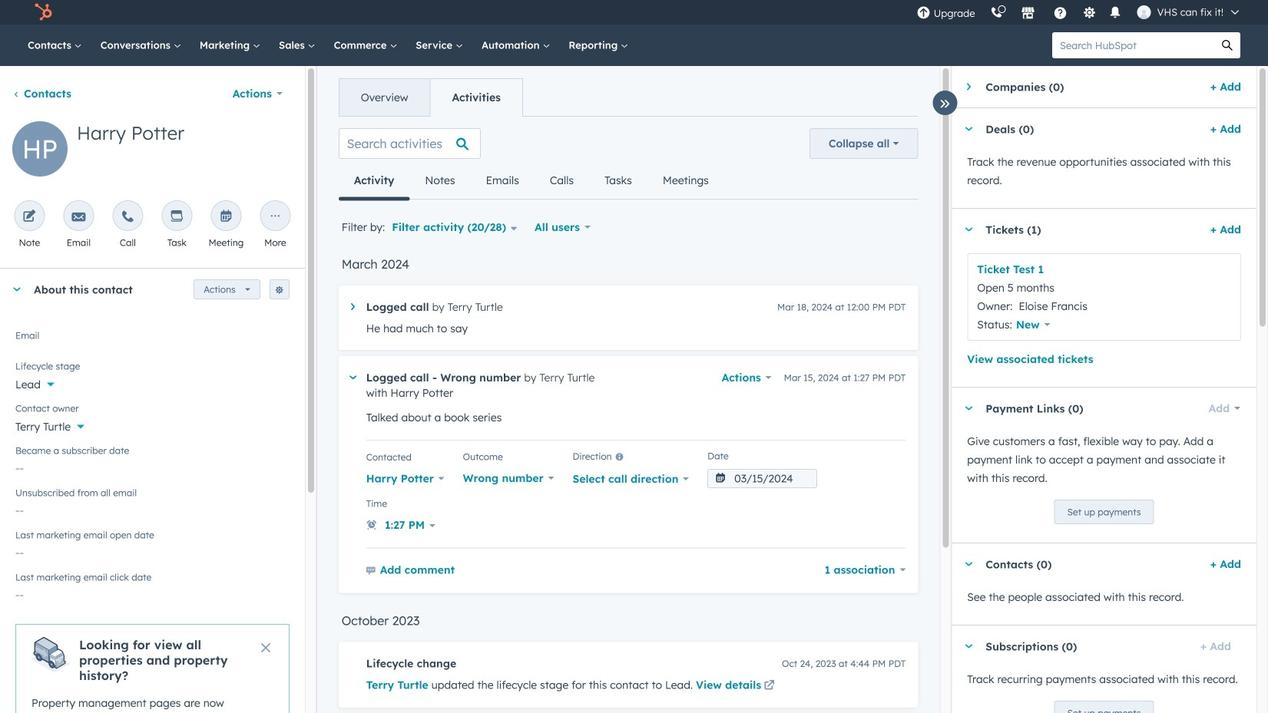Task type: locate. For each thing, give the bounding box(es) containing it.
alert
[[15, 625, 289, 714]]

2 -- text field from the top
[[15, 539, 289, 563]]

feed
[[326, 116, 931, 714]]

terry turtle image
[[1137, 5, 1151, 19]]

2 vertical spatial caret image
[[964, 645, 974, 649]]

marketplaces image
[[1021, 7, 1035, 21]]

task image
[[170, 211, 184, 224]]

meeting image
[[219, 211, 233, 224]]

caret image
[[964, 127, 974, 131], [349, 376, 356, 380], [964, 645, 974, 649]]

3 -- text field from the top
[[15, 581, 289, 605]]

-- text field
[[15, 496, 289, 521], [15, 539, 289, 563], [15, 581, 289, 605]]

close image
[[261, 644, 270, 653]]

1 vertical spatial -- text field
[[15, 539, 289, 563]]

-- text field
[[15, 454, 289, 479]]

menu
[[909, 0, 1250, 25]]

1 vertical spatial caret image
[[349, 376, 356, 380]]

1 link opens in a new window image from the top
[[764, 678, 775, 696]]

tab list
[[339, 162, 724, 201]]

link opens in a new window image
[[764, 678, 775, 696], [764, 681, 775, 692]]

2 link opens in a new window image from the top
[[764, 681, 775, 692]]

0 vertical spatial caret image
[[964, 127, 974, 131]]

0 vertical spatial -- text field
[[15, 496, 289, 521]]

MM/DD/YYYY text field
[[708, 469, 818, 489]]

email image
[[72, 211, 86, 224]]

2 vertical spatial -- text field
[[15, 581, 289, 605]]

navigation
[[339, 78, 523, 117]]

note image
[[23, 211, 36, 224]]

more image
[[268, 211, 282, 224]]

caret image
[[967, 82, 971, 91], [964, 228, 974, 232], [12, 288, 22, 292], [351, 303, 355, 311], [964, 407, 974, 411], [964, 563, 974, 567]]



Task type: vqa. For each thing, say whether or not it's contained in the screenshot.
More image
yes



Task type: describe. For each thing, give the bounding box(es) containing it.
Search activities search field
[[339, 128, 481, 159]]

call image
[[121, 211, 135, 224]]

Search HubSpot search field
[[1053, 32, 1215, 58]]

manage card settings image
[[275, 286, 284, 295]]

1 -- text field from the top
[[15, 496, 289, 521]]



